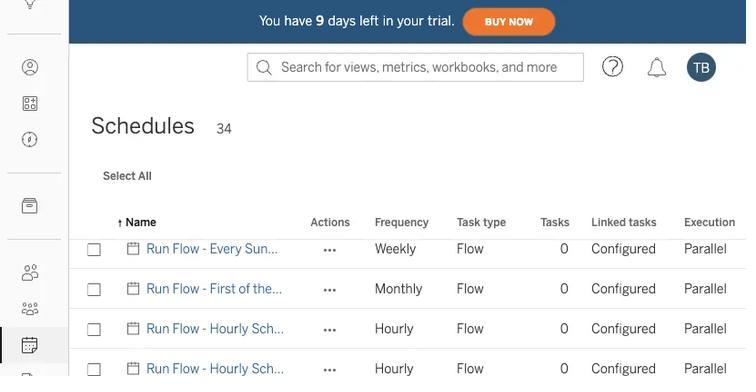 Task type: vqa. For each thing, say whether or not it's contained in the screenshot.
fifth Superstore link
no



Task type: locate. For each thing, give the bounding box(es) containing it.
1 horizontal spatial hourly
[[375, 322, 414, 337]]

you have 9 days left in your trial.
[[259, 13, 455, 28]]

select all
[[103, 169, 152, 182]]

flow for monthly
[[457, 282, 484, 297]]

2 schedule image from the top
[[126, 349, 146, 377]]

schedule image down run at the left bottom
[[126, 349, 146, 377]]

-
[[202, 322, 207, 337], [317, 322, 322, 337]]

now
[[509, 16, 533, 28]]

flow
[[457, 242, 484, 257], [457, 282, 484, 297], [172, 322, 199, 337], [457, 322, 484, 337]]

hourly
[[210, 322, 249, 337], [375, 322, 414, 337]]

you
[[259, 13, 281, 28]]

0 vertical spatial schedule image
[[126, 229, 146, 269]]

schedule image
[[126, 269, 146, 309], [126, 309, 146, 349]]

1
[[309, 322, 314, 337]]

configured
[[591, 242, 656, 257], [591, 282, 656, 297], [591, 322, 656, 337]]

0 horizontal spatial -
[[202, 322, 207, 337]]

task type
[[457, 216, 506, 229]]

9
[[316, 13, 324, 28]]

2 parallel from the top
[[684, 282, 727, 297]]

in
[[383, 13, 394, 28]]

schedule image for 1st 'row' from the bottom
[[126, 349, 146, 377]]

0 vertical spatial configured
[[591, 242, 656, 257]]

run flow - hourly schedule 1 - every hour link
[[146, 309, 387, 349]]

your
[[397, 13, 424, 28]]

0 horizontal spatial hourly
[[210, 322, 249, 337]]

left
[[360, 13, 379, 28]]

1 hourly from the left
[[210, 322, 249, 337]]

1 0 from the top
[[560, 242, 569, 257]]

- right run at the left bottom
[[202, 322, 207, 337]]

3 parallel from the top
[[684, 322, 727, 337]]

0 vertical spatial parallel
[[684, 242, 727, 257]]

hourly left schedule on the left bottom
[[210, 322, 249, 337]]

0 for monthly
[[560, 282, 569, 297]]

monthly
[[375, 282, 423, 297]]

schedule image down name
[[126, 229, 146, 269]]

2 configured from the top
[[591, 282, 656, 297]]

1 vertical spatial schedule image
[[126, 349, 146, 377]]

days
[[328, 13, 356, 28]]

schedule image
[[126, 229, 146, 269], [126, 349, 146, 377]]

1 horizontal spatial -
[[317, 322, 322, 337]]

0
[[560, 242, 569, 257], [560, 282, 569, 297], [560, 322, 569, 337]]

schedule
[[251, 322, 306, 337]]

3 0 from the top
[[560, 322, 569, 337]]

1 configured from the top
[[591, 242, 656, 257]]

grid
[[69, 206, 746, 377]]

1 vertical spatial configured
[[591, 282, 656, 297]]

2 vertical spatial parallel
[[684, 322, 727, 337]]

4 row from the top
[[69, 349, 746, 377]]

1 parallel from the top
[[684, 242, 727, 257]]

hourly down monthly
[[375, 322, 414, 337]]

1 schedule image from the top
[[126, 269, 146, 309]]

row
[[69, 229, 746, 269], [69, 269, 746, 309], [69, 309, 746, 349], [69, 349, 746, 377]]

3 configured from the top
[[591, 322, 656, 337]]

recommendations image
[[22, 0, 38, 9]]

0 for hourly
[[560, 322, 569, 337]]

2 vertical spatial configured
[[591, 322, 656, 337]]

row down hour
[[69, 349, 746, 377]]

row containing weekly
[[69, 229, 746, 269]]

configured for hourly
[[591, 322, 656, 337]]

task
[[457, 216, 480, 229]]

2 row from the top
[[69, 269, 746, 309]]

1 vertical spatial 0
[[560, 282, 569, 297]]

1 schedule image from the top
[[126, 229, 146, 269]]

schedules image
[[22, 338, 38, 354]]

hour
[[359, 322, 387, 337]]

3 row from the top
[[69, 309, 746, 349]]

have
[[284, 13, 312, 28]]

external assets image
[[22, 198, 38, 215]]

1 row from the top
[[69, 229, 746, 269]]

jobs image
[[22, 374, 38, 377]]

name
[[126, 216, 156, 229]]

all
[[138, 169, 152, 182]]

2 vertical spatial 0
[[560, 322, 569, 337]]

every
[[324, 322, 356, 337]]

parallel for weekly
[[684, 242, 727, 257]]

1 vertical spatial parallel
[[684, 282, 727, 297]]

row down monthly
[[69, 309, 746, 349]]

row down frequency
[[69, 229, 746, 269]]

weekly
[[375, 242, 416, 257]]

- right '1'
[[317, 322, 322, 337]]

linked tasks
[[591, 216, 657, 229]]

grid containing weekly
[[69, 206, 746, 377]]

flow for hourly
[[457, 322, 484, 337]]

2 - from the left
[[317, 322, 322, 337]]

0 vertical spatial 0
[[560, 242, 569, 257]]

row down weekly
[[69, 269, 746, 309]]

2 0 from the top
[[560, 282, 569, 297]]

parallel
[[684, 242, 727, 257], [684, 282, 727, 297], [684, 322, 727, 337]]

actions
[[311, 216, 350, 229]]

2 hourly from the left
[[375, 322, 414, 337]]



Task type: describe. For each thing, give the bounding box(es) containing it.
parallel for hourly
[[684, 322, 727, 337]]

schedules
[[91, 113, 195, 139]]

flow for weekly
[[457, 242, 484, 257]]

run flow - hourly schedule 1 - every hour
[[146, 322, 387, 337]]

34
[[217, 122, 232, 137]]

schedule image for 'row' containing weekly
[[126, 229, 146, 269]]

trial.
[[428, 13, 455, 28]]

groups image
[[22, 301, 38, 318]]

buy
[[485, 16, 506, 28]]

linked
[[591, 216, 626, 229]]

tasks
[[540, 216, 570, 229]]

buy now
[[485, 16, 533, 28]]

row containing run flow - hourly schedule 1 - every hour
[[69, 309, 746, 349]]

collections image
[[22, 96, 38, 112]]

0 for weekly
[[560, 242, 569, 257]]

configured for monthly
[[591, 282, 656, 297]]

parallel for monthly
[[684, 282, 727, 297]]

2 schedule image from the top
[[126, 309, 146, 349]]

explore image
[[22, 132, 38, 148]]

configured for weekly
[[591, 242, 656, 257]]

row containing monthly
[[69, 269, 746, 309]]

select
[[103, 169, 136, 182]]

frequency
[[375, 216, 429, 229]]

type
[[483, 216, 506, 229]]

flow inside run flow - hourly schedule 1 - every hour link
[[172, 322, 199, 337]]

select all button
[[91, 165, 163, 187]]

1 - from the left
[[202, 322, 207, 337]]

buy now button
[[462, 7, 556, 36]]

run
[[146, 322, 170, 337]]

tasks
[[629, 216, 657, 229]]

execution
[[684, 216, 735, 229]]

users image
[[22, 265, 38, 281]]

personal space image
[[22, 59, 38, 76]]



